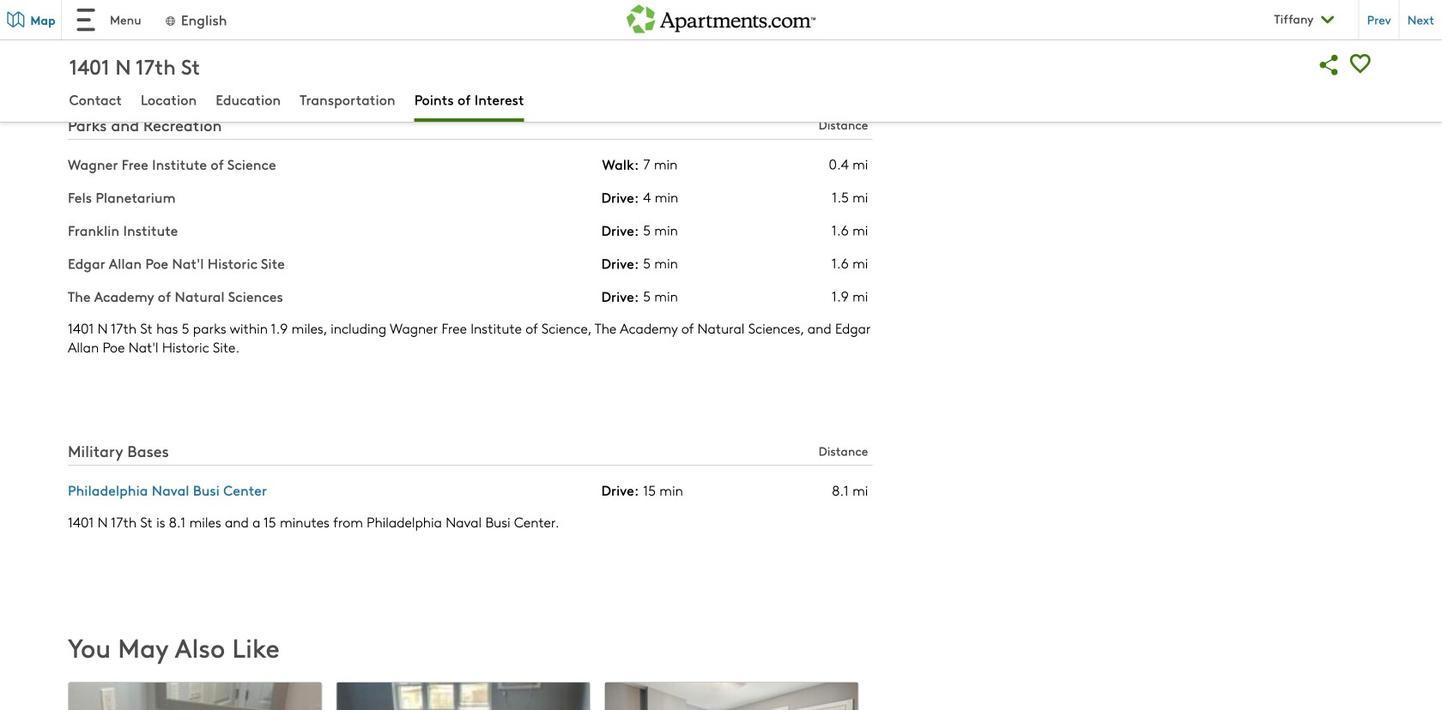 Task type: vqa. For each thing, say whether or not it's contained in the screenshot.
middle 'Rent'
no



Task type: locate. For each thing, give the bounding box(es) containing it.
share listing image
[[1314, 49, 1345, 81]]



Task type: describe. For each thing, give the bounding box(es) containing it.
apartments.com logo image
[[627, 0, 815, 33]]



